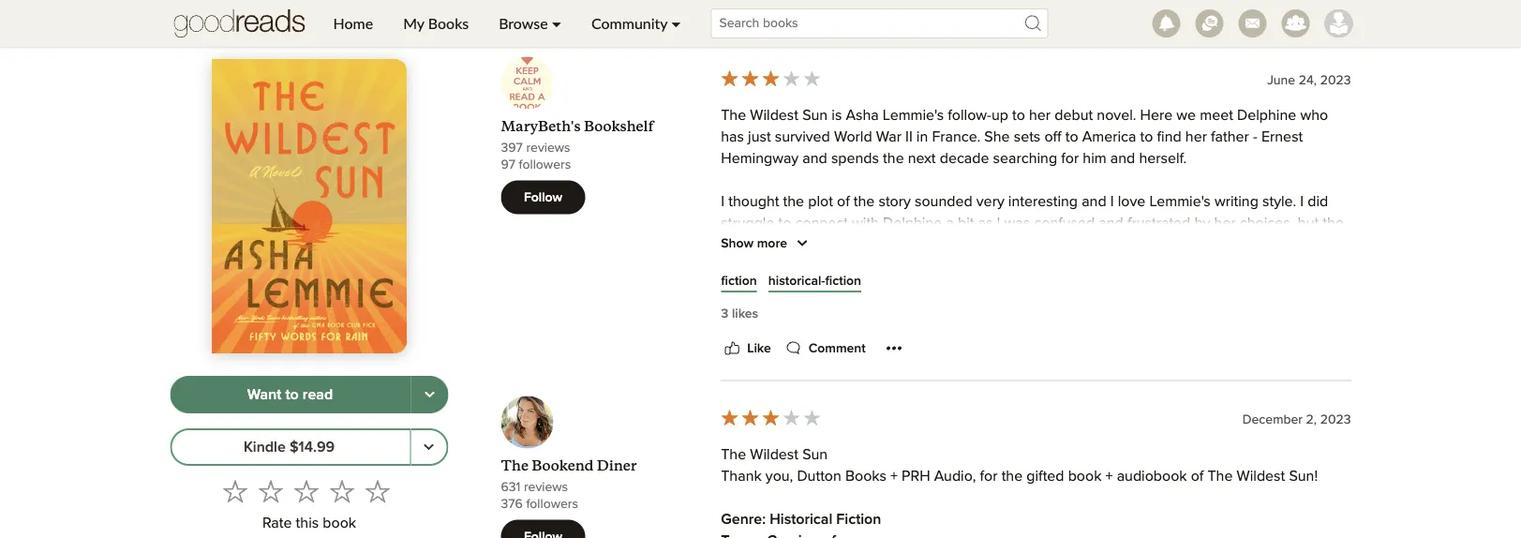 Task type: locate. For each thing, give the bounding box(es) containing it.
0 vertical spatial sun
[[803, 108, 828, 123]]

0 horizontal spatial lemmie's
[[883, 108, 944, 123]]

bookshelf
[[584, 118, 654, 136]]

more up middle at the right of page
[[963, 238, 997, 253]]

wildest
[[750, 108, 799, 123], [750, 448, 799, 463], [1237, 469, 1286, 484]]

delphine up the -
[[1238, 108, 1297, 123]]

sun inside the wildest sun is asha lemmie's follow-up to her debut novel. here we meet delphine who has just survived world war ii in france. she sets off to america to find her father - ernest hemingway and spends the next decade searching for him and herself.
[[803, 108, 828, 123]]

2023 inside review by the bookend diner element
[[1321, 414, 1351, 427]]

books inside the wildest sun thank you, dutton books + prh audio, for the gifted book + audiobook of the wildest sun!
[[846, 469, 887, 484]]

1 sun from the top
[[803, 108, 828, 123]]

read
[[303, 387, 333, 402]]

the left middle at the right of page
[[931, 259, 952, 274]]

1 more from the left
[[757, 237, 788, 250]]

1 2023 from the top
[[1321, 75, 1351, 88]]

lemmie's up ii
[[883, 108, 944, 123]]

sun left is
[[803, 108, 828, 123]]

review by melodi | booksandchicks element
[[501, 0, 1351, 57]]

sun inside the wildest sun thank you, dutton books + prh audio, for the gifted book + audiobook of the wildest sun!
[[803, 448, 828, 463]]

rate 5 out of 5 image
[[366, 479, 390, 503]]

rating 3 out of 5 image inside review by the bookend diner element
[[719, 408, 822, 429]]

writing up choices,
[[1215, 195, 1259, 210]]

to right off
[[1066, 130, 1079, 145]]

books right my
[[428, 14, 469, 32]]

2023 inside review by marybeth's bookshelf element
[[1321, 75, 1351, 88]]

a down sounded
[[946, 216, 954, 231]]

0 horizontal spatial +
[[891, 469, 898, 484]]

community
[[592, 14, 668, 32]]

▾ for community ▾
[[672, 14, 681, 32]]

fiction down finds
[[826, 275, 862, 288]]

1 vertical spatial for
[[1095, 238, 1113, 253]]

of right audiobook
[[1191, 469, 1204, 484]]

to inside i thought the plot of the story sounded very interesting and i love lemmie's writing style. i did struggle to connect with delphine a bit as i was confused and frustrated by her choices, but the beautiful, lyrical nature of the writing more than made up for it. it had a bit of a forrest gump feel as delphine finds herself in the middle of many historical events in history. all in all, a good read.
[[779, 216, 792, 231]]

of up history.
[[1205, 238, 1217, 253]]

hemingway
[[721, 152, 799, 167]]

books up fiction
[[846, 469, 887, 484]]

1 horizontal spatial as
[[978, 216, 993, 231]]

wildest up you,
[[750, 448, 799, 463]]

book
[[1068, 469, 1102, 484], [323, 516, 356, 531]]

1 vertical spatial comment button
[[783, 338, 866, 360]]

connect
[[796, 216, 848, 231]]

love
[[1118, 195, 1146, 210]]

followers down bookend
[[526, 498, 578, 511]]

1 vertical spatial writing
[[915, 238, 959, 253]]

0 horizontal spatial more
[[757, 237, 788, 250]]

2023
[[1321, 75, 1351, 88], [1321, 414, 1351, 427]]

2 vertical spatial for
[[980, 469, 998, 484]]

▾
[[552, 14, 562, 32], [672, 14, 681, 32]]

home image
[[174, 0, 305, 47]]

1 vertical spatial delphine
[[883, 216, 943, 231]]

the right audiobook
[[1208, 469, 1233, 484]]

writing down sounded
[[915, 238, 959, 253]]

1 comment from the top
[[809, 3, 866, 16]]

dutton
[[797, 469, 842, 484]]

marybeth's bookshelf 397 reviews 97 followers
[[501, 118, 654, 172]]

2 vertical spatial her
[[1215, 216, 1236, 231]]

historical
[[770, 513, 833, 528]]

0 horizontal spatial bit
[[958, 216, 975, 231]]

follow button
[[501, 181, 585, 215]]

by
[[1195, 216, 1211, 231]]

2 fiction from the left
[[826, 275, 862, 288]]

and down survived
[[803, 152, 828, 167]]

rating 3 out of 5 image up just
[[719, 69, 822, 89]]

1 vertical spatial like
[[747, 342, 771, 355]]

0 vertical spatial lemmie's
[[883, 108, 944, 123]]

rating 3 out of 5 image inside review by marybeth's bookshelf element
[[719, 69, 822, 89]]

1 like from the top
[[747, 3, 771, 16]]

1 horizontal spatial lemmie's
[[1150, 195, 1211, 210]]

bit down sounded
[[958, 216, 975, 231]]

the for the wildest sun is asha lemmie's follow-up to her debut novel. here we meet delphine who has just survived world war ii in france. she sets off to america to find her father - ernest hemingway and spends the next decade searching for him and herself.
[[721, 108, 746, 123]]

the up the 631
[[501, 457, 529, 475]]

middle
[[956, 259, 1001, 274]]

0 vertical spatial followers
[[519, 159, 571, 172]]

lemmie's up frustrated
[[1150, 195, 1211, 210]]

comment button
[[783, 0, 866, 21], [783, 338, 866, 360]]

2023 for the bookend diner
[[1321, 414, 1351, 427]]

Search by book title or ISBN text field
[[711, 8, 1049, 38]]

0 vertical spatial comment button
[[783, 0, 866, 21]]

1 horizontal spatial book
[[1068, 469, 1102, 484]]

2 comment button from the top
[[783, 338, 866, 360]]

sets
[[1014, 130, 1041, 145]]

▾ right community
[[672, 14, 681, 32]]

1 horizontal spatial ▾
[[672, 14, 681, 32]]

june
[[1268, 75, 1296, 88]]

for left him
[[1062, 152, 1079, 167]]

more inside i thought the plot of the story sounded very interesting and i love lemmie's writing style. i did struggle to connect with delphine a bit as i was confused and frustrated by her choices, but the beautiful, lyrical nature of the writing more than made up for it. it had a bit of a forrest gump feel as delphine finds herself in the middle of many historical events in history. all in all, a good read.
[[963, 238, 997, 253]]

book right this
[[323, 516, 356, 531]]

397
[[501, 142, 523, 155]]

0 vertical spatial reviews
[[526, 142, 571, 155]]

1 vertical spatial bit
[[1184, 238, 1201, 253]]

but
[[1298, 216, 1319, 231]]

to inside button
[[285, 387, 299, 402]]

as down very
[[978, 216, 993, 231]]

▾ right browse
[[552, 14, 562, 32]]

comment button inside review by marybeth's bookshelf element
[[783, 338, 866, 360]]

book inside the wildest sun thank you, dutton books + prh audio, for the gifted book + audiobook of the wildest sun!
[[1068, 469, 1102, 484]]

1 horizontal spatial for
[[1062, 152, 1079, 167]]

sun
[[803, 108, 828, 123], [803, 448, 828, 463]]

the wildest sun is asha lemmie's follow-up to her debut novel. here we meet delphine who has just survived world war ii in france. she sets off to america to find her father - ernest hemingway and spends the next decade searching for him and herself.
[[721, 108, 1329, 167]]

up up historical
[[1074, 238, 1091, 253]]

diner
[[597, 457, 637, 475]]

wildest for thank
[[750, 448, 799, 463]]

1 horizontal spatial fiction
[[826, 275, 862, 288]]

1 horizontal spatial writing
[[1215, 195, 1259, 210]]

1 horizontal spatial +
[[1106, 469, 1113, 484]]

of down than
[[1004, 259, 1017, 274]]

reviews down bookend
[[524, 481, 568, 494]]

the up with
[[854, 195, 875, 210]]

to up sets
[[1013, 108, 1026, 123]]

1 vertical spatial sun
[[803, 448, 828, 463]]

0 horizontal spatial delphine
[[768, 259, 828, 274]]

book right gifted
[[1068, 469, 1102, 484]]

kindle $14.99
[[244, 440, 335, 455]]

december 2, 2023 link
[[1243, 414, 1351, 427]]

struggle
[[721, 216, 775, 231]]

to up the show more button
[[779, 216, 792, 231]]

bit down by at the top right
[[1184, 238, 1201, 253]]

1 vertical spatial like button
[[721, 338, 771, 360]]

1 like button from the top
[[721, 0, 771, 21]]

0 vertical spatial comment
[[809, 3, 866, 16]]

rate 2 out of 5 image
[[259, 479, 283, 503]]

of
[[837, 195, 850, 210], [873, 238, 886, 253], [1205, 238, 1217, 253], [1004, 259, 1017, 274], [1191, 469, 1204, 484]]

wildest up just
[[750, 108, 799, 123]]

2 more from the left
[[963, 238, 997, 253]]

the inside the bookend diner 631 reviews 376 followers
[[501, 457, 529, 475]]

reviews inside the bookend diner 631 reviews 376 followers
[[524, 481, 568, 494]]

the inside the wildest sun is asha lemmie's follow-up to her debut novel. here we meet delphine who has just survived world war ii in france. she sets off to america to find her father - ernest hemingway and spends the next decade searching for him and herself.
[[721, 108, 746, 123]]

0 horizontal spatial ▾
[[552, 14, 562, 32]]

for right audio,
[[980, 469, 998, 484]]

1 vertical spatial followers
[[526, 498, 578, 511]]

1 horizontal spatial bit
[[1184, 238, 1201, 253]]

0 vertical spatial book
[[1068, 469, 1102, 484]]

2 like button from the top
[[721, 338, 771, 360]]

like
[[747, 3, 771, 16], [747, 342, 771, 355]]

2 comment from the top
[[809, 342, 866, 355]]

for inside i thought the plot of the story sounded very interesting and i love lemmie's writing style. i did struggle to connect with delphine a bit as i was confused and frustrated by her choices, but the beautiful, lyrical nature of the writing more than made up for it. it had a bit of a forrest gump feel as delphine finds herself in the middle of many historical events in history. all in all, a good read.
[[1095, 238, 1113, 253]]

wildest left sun!
[[1237, 469, 1286, 484]]

who
[[1301, 108, 1329, 123]]

2,
[[1307, 414, 1317, 427]]

sun for asha
[[803, 108, 828, 123]]

1 vertical spatial up
[[1074, 238, 1091, 253]]

None search field
[[696, 8, 1064, 38]]

0 horizontal spatial fiction
[[721, 275, 757, 288]]

comment inside review by marybeth's bookshelf element
[[809, 342, 866, 355]]

0 vertical spatial for
[[1062, 152, 1079, 167]]

war
[[876, 130, 902, 145]]

0 horizontal spatial as
[[750, 259, 764, 274]]

delphine down 'story' on the right of page
[[883, 216, 943, 231]]

i left did
[[1301, 195, 1304, 210]]

the up thank
[[721, 448, 746, 463]]

likes
[[732, 308, 759, 321]]

2 horizontal spatial her
[[1215, 216, 1236, 231]]

as down beautiful,
[[750, 259, 764, 274]]

rating 3 out of 5 image for marybeth's bookshelf
[[719, 69, 822, 89]]

1 vertical spatial reviews
[[524, 481, 568, 494]]

books
[[428, 14, 469, 32], [846, 469, 887, 484]]

1 vertical spatial comment
[[809, 342, 866, 355]]

the down war
[[883, 152, 904, 167]]

story
[[879, 195, 911, 210]]

like button inside review by melodi | booksandchicks "element"
[[721, 0, 771, 21]]

1 rating 3 out of 5 image from the top
[[719, 69, 822, 89]]

1 comment button from the top
[[783, 0, 866, 21]]

2 vertical spatial wildest
[[1237, 469, 1286, 484]]

3 likes button
[[721, 305, 759, 324]]

1 ▾ from the left
[[552, 14, 562, 32]]

comment
[[809, 3, 866, 16], [809, 342, 866, 355]]

to left find
[[1141, 130, 1154, 145]]

i left "love"
[[1111, 195, 1114, 210]]

has
[[721, 130, 744, 145]]

up up she
[[992, 108, 1009, 123]]

next
[[908, 152, 936, 167]]

review by the bookend diner element
[[501, 397, 1351, 538]]

2023 for marybeth's bookshelf
[[1321, 75, 1351, 88]]

her inside i thought the plot of the story sounded very interesting and i love lemmie's writing style. i did struggle to connect with delphine a bit as i was confused and frustrated by her choices, but the beautiful, lyrical nature of the writing more than made up for it. it had a bit of a forrest gump feel as delphine finds herself in the middle of many historical events in history. all in all, a good read.
[[1215, 216, 1236, 231]]

debut
[[1055, 108, 1093, 123]]

2 ▾ from the left
[[672, 14, 681, 32]]

rating 3 out of 5 image up you,
[[719, 408, 822, 429]]

1 vertical spatial book
[[323, 516, 356, 531]]

marybeth's bookshelf link
[[501, 118, 654, 136]]

+ left the prh
[[891, 469, 898, 484]]

2 like from the top
[[747, 342, 771, 355]]

her
[[1029, 108, 1051, 123], [1186, 130, 1208, 145], [1215, 216, 1236, 231]]

like for like button corresponding to comment button inside review by marybeth's bookshelf element
[[747, 342, 771, 355]]

the inside the wildest sun is asha lemmie's follow-up to her debut novel. here we meet delphine who has just survived world war ii in france. she sets off to america to find her father - ernest hemingway and spends the next decade searching for him and herself.
[[883, 152, 904, 167]]

events
[[1123, 259, 1167, 274]]

genre:
[[721, 513, 766, 528]]

1 vertical spatial as
[[750, 259, 764, 274]]

community ▾ link
[[577, 0, 696, 47]]

0 horizontal spatial book
[[323, 516, 356, 531]]

than
[[1001, 238, 1030, 253]]

631
[[501, 481, 521, 494]]

in
[[917, 130, 928, 145], [915, 259, 927, 274], [1171, 259, 1183, 274], [1257, 259, 1269, 274]]

delphine up historical-
[[768, 259, 828, 274]]

the wildest sun thank you, dutton books + prh audio, for the gifted book + audiobook of the wildest sun!
[[721, 448, 1318, 484]]

1 horizontal spatial up
[[1074, 238, 1091, 253]]

like inside review by marybeth's bookshelf element
[[747, 342, 771, 355]]

0 horizontal spatial books
[[428, 14, 469, 32]]

like inside review by melodi | booksandchicks "element"
[[747, 3, 771, 16]]

many
[[1021, 259, 1057, 274]]

audio,
[[934, 469, 976, 484]]

wildest inside the wildest sun is asha lemmie's follow-up to her debut novel. here we meet delphine who has just survived world war ii in france. she sets off to america to find her father - ernest hemingway and spends the next decade searching for him and herself.
[[750, 108, 799, 123]]

2023 right 24,
[[1321, 75, 1351, 88]]

her up sets
[[1029, 108, 1051, 123]]

the for the wildest sun thank you, dutton books + prh audio, for the gifted book + audiobook of the wildest sun!
[[721, 448, 746, 463]]

rating 3 out of 5 image
[[719, 69, 822, 89], [719, 408, 822, 429]]

1 horizontal spatial her
[[1186, 130, 1208, 145]]

1 vertical spatial wildest
[[750, 448, 799, 463]]

spends
[[831, 152, 879, 167]]

2 2023 from the top
[[1321, 414, 1351, 427]]

a right had
[[1172, 238, 1180, 253]]

reviews inside the marybeth's bookshelf 397 reviews 97 followers
[[526, 142, 571, 155]]

1 vertical spatial rating 3 out of 5 image
[[719, 408, 822, 429]]

0 vertical spatial rating 3 out of 5 image
[[719, 69, 822, 89]]

audiobook
[[1117, 469, 1187, 484]]

lemmie's
[[883, 108, 944, 123], [1150, 195, 1211, 210]]

2023 right 2, on the bottom of page
[[1321, 414, 1351, 427]]

0 vertical spatial up
[[992, 108, 1009, 123]]

0 horizontal spatial for
[[980, 469, 998, 484]]

+ left audiobook
[[1106, 469, 1113, 484]]

in right ii
[[917, 130, 928, 145]]

2 horizontal spatial for
[[1095, 238, 1113, 253]]

like button for comment button in the review by melodi | booksandchicks "element"
[[721, 0, 771, 21]]

father
[[1211, 130, 1250, 145]]

comment for comment button in the review by melodi | booksandchicks "element"
[[809, 3, 866, 16]]

the right but
[[1323, 216, 1344, 231]]

forrest
[[1233, 238, 1280, 253]]

1 vertical spatial 2023
[[1321, 414, 1351, 427]]

followers
[[519, 159, 571, 172], [526, 498, 578, 511]]

0 vertical spatial like button
[[721, 0, 771, 21]]

profile image for the bookend diner. image
[[501, 397, 554, 449]]

0 vertical spatial wildest
[[750, 108, 799, 123]]

profile image for bob builder. image
[[1325, 9, 1353, 38]]

fiction
[[721, 275, 757, 288], [826, 275, 862, 288]]

december
[[1243, 414, 1303, 427]]

like button
[[721, 0, 771, 21], [721, 338, 771, 360]]

the up has
[[721, 108, 746, 123]]

she
[[985, 130, 1010, 145]]

1 horizontal spatial delphine
[[883, 216, 943, 231]]

1 horizontal spatial more
[[963, 238, 997, 253]]

frustrated
[[1128, 216, 1191, 231]]

my
[[403, 14, 424, 32]]

0 vertical spatial delphine
[[1238, 108, 1297, 123]]

to left read
[[285, 387, 299, 402]]

historical
[[1061, 259, 1119, 274]]

fiction down feel
[[721, 275, 757, 288]]

1 horizontal spatial books
[[846, 469, 887, 484]]

1 vertical spatial her
[[1186, 130, 1208, 145]]

up
[[992, 108, 1009, 123], [1074, 238, 1091, 253]]

lemmie's inside the wildest sun is asha lemmie's follow-up to her debut novel. here we meet delphine who has just survived world war ii in france. she sets off to america to find her father - ernest hemingway and spends the next decade searching for him and herself.
[[883, 108, 944, 123]]

followers up follow
[[519, 159, 571, 172]]

and up it.
[[1099, 216, 1124, 231]]

the inside the wildest sun thank you, dutton books + prh audio, for the gifted book + audiobook of the wildest sun!
[[1002, 469, 1023, 484]]

0 vertical spatial 2023
[[1321, 75, 1351, 88]]

like button for comment button inside review by marybeth's bookshelf element
[[721, 338, 771, 360]]

2 rating 3 out of 5 image from the top
[[719, 408, 822, 429]]

we
[[1177, 108, 1196, 123]]

her right by at the top right
[[1215, 216, 1236, 231]]

comment inside review by melodi | booksandchicks "element"
[[809, 3, 866, 16]]

0 horizontal spatial up
[[992, 108, 1009, 123]]

the bookend diner link
[[501, 457, 637, 475]]

marybeth's
[[501, 118, 581, 136]]

0 vertical spatial her
[[1029, 108, 1051, 123]]

0 vertical spatial like
[[747, 3, 771, 16]]

writing
[[1215, 195, 1259, 210], [915, 238, 959, 253]]

delphine
[[1238, 108, 1297, 123], [883, 216, 943, 231], [768, 259, 828, 274]]

2 horizontal spatial delphine
[[1238, 108, 1297, 123]]

for
[[1062, 152, 1079, 167], [1095, 238, 1113, 253], [980, 469, 998, 484]]

bookend
[[532, 457, 594, 475]]

a right all,
[[1295, 259, 1303, 274]]

it.
[[1117, 238, 1128, 253]]

reviews
[[526, 142, 571, 155], [524, 481, 568, 494]]

0 horizontal spatial her
[[1029, 108, 1051, 123]]

for left it.
[[1095, 238, 1113, 253]]

december 2, 2023
[[1243, 414, 1351, 427]]

2 sun from the top
[[803, 448, 828, 463]]

my books link
[[388, 0, 484, 47]]

1 vertical spatial books
[[846, 469, 887, 484]]

her down we
[[1186, 130, 1208, 145]]

reviews down 'marybeth's'
[[526, 142, 571, 155]]

i left thought at the top of page
[[721, 195, 725, 210]]

and
[[803, 152, 828, 167], [1111, 152, 1136, 167], [1082, 195, 1107, 210], [1099, 216, 1124, 231]]

and down america
[[1111, 152, 1136, 167]]

1 vertical spatial lemmie's
[[1150, 195, 1211, 210]]

the left gifted
[[1002, 469, 1023, 484]]

sun up dutton
[[803, 448, 828, 463]]

more down the struggle
[[757, 237, 788, 250]]



Task type: vqa. For each thing, say whether or not it's contained in the screenshot.
the More quotes...
no



Task type: describe. For each thing, give the bounding box(es) containing it.
thank
[[721, 469, 762, 484]]

2 + from the left
[[1106, 469, 1113, 484]]

like for like button inside the review by melodi | booksandchicks "element"
[[747, 3, 771, 16]]

follow-
[[948, 108, 992, 123]]

i thought the plot of the story sounded very interesting and i love lemmie's writing style. i did struggle to connect with delphine a bit as i was confused and frustrated by her choices, but the beautiful, lyrical nature of the writing more than made up for it. it had a bit of a forrest gump feel as delphine finds herself in the middle of many historical events in history. all in all, a good read.
[[721, 195, 1344, 296]]

up inside i thought the plot of the story sounded very interesting and i love lemmie's writing style. i did struggle to connect with delphine a bit as i was confused and frustrated by her choices, but the beautiful, lyrical nature of the writing more than made up for it. it had a bit of a forrest gump feel as delphine finds herself in the middle of many historical events in history. all in all, a good read.
[[1074, 238, 1091, 253]]

off
[[1045, 130, 1062, 145]]

this
[[296, 516, 319, 531]]

up inside the wildest sun is asha lemmie's follow-up to her debut novel. here we meet delphine who has just survived world war ii in france. she sets off to america to find her father - ernest hemingway and spends the next decade searching for him and herself.
[[992, 108, 1009, 123]]

the up herself at the right of page
[[890, 238, 911, 253]]

rate this book
[[262, 516, 356, 531]]

read.
[[721, 281, 755, 296]]

thought
[[729, 195, 780, 210]]

with
[[852, 216, 879, 231]]

style.
[[1263, 195, 1297, 210]]

for inside the wildest sun thank you, dutton books + prh audio, for the gifted book + audiobook of the wildest sun!
[[980, 469, 998, 484]]

followers inside the bookend diner 631 reviews 376 followers
[[526, 498, 578, 511]]

comment for comment button inside review by marybeth's bookshelf element
[[809, 342, 866, 355]]

followers inside the marybeth's bookshelf 397 reviews 97 followers
[[519, 159, 571, 172]]

it
[[1132, 238, 1140, 253]]

interesting
[[1009, 195, 1078, 210]]

97
[[501, 159, 516, 172]]

made
[[1033, 238, 1071, 253]]

feel
[[721, 259, 746, 274]]

rate 3 out of 5 image
[[294, 479, 319, 503]]

prh
[[902, 469, 931, 484]]

meet
[[1200, 108, 1234, 123]]

him
[[1083, 152, 1107, 167]]

of right plot
[[837, 195, 850, 210]]

1 + from the left
[[891, 469, 898, 484]]

lemmie's inside i thought the plot of the story sounded very interesting and i love lemmie's writing style. i did struggle to connect with delphine a bit as i was confused and frustrated by her choices, but the beautiful, lyrical nature of the writing more than made up for it. it had a bit of a forrest gump feel as delphine finds herself in the middle of many historical events in history. all in all, a good read.
[[1150, 195, 1211, 210]]

in right the events
[[1171, 259, 1183, 274]]

follow
[[524, 191, 563, 205]]

rate 4 out of 5 image
[[330, 479, 354, 503]]

0 vertical spatial writing
[[1215, 195, 1259, 210]]

in inside the wildest sun is asha lemmie's follow-up to her debut novel. here we meet delphine who has just survived world war ii in france. she sets off to america to find her father - ernest hemingway and spends the next decade searching for him and herself.
[[917, 130, 928, 145]]

all
[[1237, 259, 1253, 274]]

wildest for is
[[750, 108, 799, 123]]

show more button
[[721, 233, 814, 255]]

good
[[1307, 259, 1341, 274]]

fiction
[[837, 513, 882, 528]]

had
[[1144, 238, 1169, 253]]

sun for you,
[[803, 448, 828, 463]]

delphine inside the wildest sun is asha lemmie's follow-up to her debut novel. here we meet delphine who has just survived world war ii in france. she sets off to america to find her father - ernest hemingway and spends the next decade searching for him and herself.
[[1238, 108, 1297, 123]]

the left plot
[[783, 195, 805, 210]]

show more
[[721, 237, 788, 250]]

is
[[832, 108, 842, 123]]

kindle
[[244, 440, 286, 455]]

24,
[[1299, 75, 1317, 88]]

want to read
[[247, 387, 333, 402]]

browse ▾ link
[[484, 0, 577, 47]]

home link
[[318, 0, 388, 47]]

the for the bookend diner 631 reviews 376 followers
[[501, 457, 529, 475]]

history.
[[1186, 259, 1233, 274]]

lyrical
[[785, 238, 823, 253]]

0 vertical spatial books
[[428, 14, 469, 32]]

0 vertical spatial bit
[[958, 216, 975, 231]]

choices,
[[1240, 216, 1294, 231]]

-
[[1253, 130, 1258, 145]]

▾ for browse ▾
[[552, 14, 562, 32]]

find
[[1157, 130, 1182, 145]]

america
[[1083, 130, 1137, 145]]

of inside the wildest sun thank you, dutton books + prh audio, for the gifted book + audiobook of the wildest sun!
[[1191, 469, 1204, 484]]

the bookend diner 631 reviews 376 followers
[[501, 457, 637, 511]]

was
[[1005, 216, 1031, 231]]

plot
[[808, 195, 833, 210]]

show
[[721, 237, 754, 250]]

0 horizontal spatial writing
[[915, 238, 959, 253]]

profile image for marybeth's bookshelf. image
[[501, 57, 554, 110]]

376
[[501, 498, 523, 511]]

in right 'all' on the right of page
[[1257, 259, 1269, 274]]

rating 0 out of 5 group
[[218, 473, 396, 509]]

review by marybeth's bookshelf element
[[501, 57, 1351, 397]]

genre: historical fiction
[[721, 513, 882, 528]]

novel.
[[1097, 108, 1137, 123]]

kindle $14.99 link
[[170, 428, 411, 466]]

historical-
[[769, 275, 826, 288]]

2 vertical spatial delphine
[[768, 259, 828, 274]]

in right herself at the right of page
[[915, 259, 927, 274]]

survived
[[775, 130, 830, 145]]

herself.
[[1139, 152, 1187, 167]]

france.
[[932, 130, 981, 145]]

rating 3 out of 5 image for the bookend diner
[[719, 408, 822, 429]]

ernest
[[1262, 130, 1303, 145]]

did
[[1308, 195, 1329, 210]]

her for and
[[1215, 216, 1236, 231]]

my books
[[403, 14, 469, 32]]

herself
[[867, 259, 912, 274]]

more inside button
[[757, 237, 788, 250]]

$14.99
[[290, 440, 335, 455]]

just
[[748, 130, 771, 145]]

very
[[977, 195, 1005, 210]]

rate 1 out of 5 image
[[223, 479, 248, 503]]

for inside the wildest sun is asha lemmie's follow-up to her debut novel. here we meet delphine who has just survived world war ii in france. she sets off to america to find her father - ernest hemingway and spends the next decade searching for him and herself.
[[1062, 152, 1079, 167]]

ii
[[906, 130, 913, 145]]

finds
[[831, 259, 863, 274]]

i left was
[[997, 216, 1001, 231]]

all,
[[1273, 259, 1291, 274]]

1 fiction from the left
[[721, 275, 757, 288]]

june 24, 2023
[[1268, 75, 1351, 88]]

browse ▾
[[499, 14, 562, 32]]

of up herself at the right of page
[[873, 238, 886, 253]]

browse
[[499, 14, 548, 32]]

here
[[1141, 108, 1173, 123]]

community ▾
[[592, 14, 681, 32]]

her for debut
[[1186, 130, 1208, 145]]

fiction link
[[721, 272, 757, 291]]

want to read button
[[170, 376, 411, 413]]

and up confused
[[1082, 195, 1107, 210]]

0 vertical spatial as
[[978, 216, 993, 231]]

decade
[[940, 152, 990, 167]]

rate this book element
[[170, 473, 449, 538]]

comment button inside review by melodi | booksandchicks "element"
[[783, 0, 866, 21]]

a up history.
[[1221, 238, 1229, 253]]

confused
[[1034, 216, 1095, 231]]



